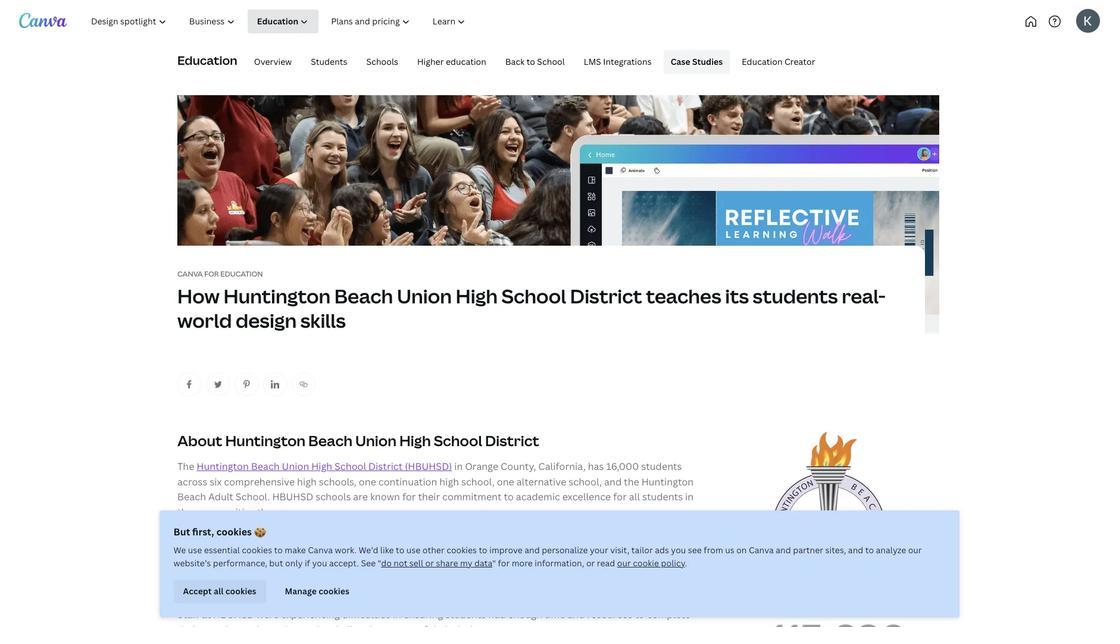 Task type: describe. For each thing, give the bounding box(es) containing it.
the inside staff at hbuhsd were experiencing difficulties in ensuring students had enough time and resources to complete their creative projects due to the challenging nature of their design programs.
[[313, 624, 329, 628]]

hbuhsd inside in orange county, california, has 16,000 students across six comprehensive high schools, one continuation high school, one alternative school, and the huntington beach adult school. hbuhsd schools are known for their commitment to academic excellence for all students in the communities they serve.
[[272, 491, 313, 504]]

serve.
[[280, 506, 307, 519]]

on
[[737, 545, 747, 556]]

cookies down challenge
[[226, 586, 257, 597]]

0 horizontal spatial real-
[[389, 584, 410, 597]]

real- inside canva for education how huntington beach union high school district teaches its students real- world design skills
[[842, 283, 886, 309]]

students
[[311, 56, 348, 67]]

overview
[[254, 56, 292, 67]]

analyze
[[877, 545, 907, 556]]

back to school link
[[498, 50, 572, 74]]

creative
[[202, 624, 239, 628]]

case studies
[[671, 56, 723, 67]]

all inside button
[[214, 586, 224, 597]]

complete
[[647, 609, 691, 622]]

accept all cookies button
[[174, 580, 266, 604]]

work.
[[335, 545, 357, 556]]

high for the huntington beach union high school district (hbuhsd)
[[312, 460, 332, 474]]

canva for education how huntington beach union high school district teaches its students real- world design skills
[[177, 269, 886, 334]]

top level navigation element
[[81, 10, 517, 33]]

hbuhsd inside staff at hbuhsd were experiencing difficulties in ensuring students had enough time and resources to complete their creative projects due to the challenging nature of their design programs.
[[213, 609, 254, 622]]

their right of
[[430, 624, 452, 628]]

1 horizontal spatial for
[[498, 558, 510, 569]]

information,
[[535, 558, 585, 569]]

union inside canva for education how huntington beach union high school district teaches its students real- world design skills
[[397, 283, 452, 309]]

higher education link
[[410, 50, 494, 74]]

staff
[[177, 609, 199, 622]]

huntington inside in orange county, california, has 16,000 students across six comprehensive high schools, one continuation high school, one alternative school, and the huntington beach adult school. hbuhsd schools are known for their commitment to academic excellence for all students in the communities they serve.
[[642, 476, 694, 489]]

had
[[489, 609, 506, 622]]

high inside canva for education how huntington beach union high school district teaches its students real- world design skills
[[456, 283, 498, 309]]

essential
[[204, 545, 240, 556]]

lms
[[584, 56, 601, 67]]

to right like
[[396, 545, 405, 556]]

and inside in orange county, california, has 16,000 students across six comprehensive high schools, one continuation high school, one alternative school, and the huntington beach adult school. hbuhsd schools are known for their commitment to academic excellence for all students in the communities they serve.
[[604, 476, 622, 489]]

integrations
[[603, 56, 652, 67]]

policy
[[662, 558, 686, 569]]

dedicated
[[230, 584, 277, 597]]

the challenge
[[177, 555, 276, 574]]

lms integrations link
[[577, 50, 659, 74]]

do
[[382, 558, 392, 569]]

about
[[177, 431, 222, 451]]

district for about huntington beach union high school district
[[485, 431, 539, 451]]

were
[[257, 609, 279, 622]]

case studies link
[[664, 50, 730, 74]]

students link
[[304, 50, 355, 74]]

(hbuhsd)
[[405, 460, 452, 474]]

do not sell or share my data " for more information, or read our cookie policy .
[[382, 558, 688, 569]]

how
[[177, 283, 220, 309]]

beach inside in orange county, california, has 16,000 students across six comprehensive high schools, one continuation high school, one alternative school, and the huntington beach adult school. hbuhsd schools are known for their commitment to academic excellence for all students in the communities they serve.
[[177, 491, 206, 504]]

not
[[394, 558, 408, 569]]

cookies up 'my'
[[447, 545, 477, 556]]

canva
[[177, 269, 203, 279]]

adult
[[208, 491, 233, 504]]

schools,
[[319, 476, 357, 489]]

but
[[270, 558, 284, 569]]

communities
[[195, 506, 255, 519]]

ensuring
[[404, 609, 443, 622]]

are
[[353, 491, 368, 504]]

us
[[726, 545, 735, 556]]

like
[[381, 545, 394, 556]]

from
[[704, 545, 724, 556]]

their inside in orange county, california, has 16,000 students across six comprehensive high schools, one continuation high school, one alternative school, and the huntington beach adult school. hbuhsd schools are known for their commitment to academic excellence for all students in the communities they serve.
[[418, 491, 440, 504]]

education
[[221, 269, 263, 279]]

studies
[[693, 56, 723, 67]]

manage
[[285, 586, 317, 597]]

sites,
[[826, 545, 847, 556]]

more
[[512, 558, 533, 569]]

county,
[[501, 460, 536, 474]]

to left teaching
[[279, 584, 289, 597]]

known
[[370, 491, 400, 504]]

alternative
[[517, 476, 567, 489]]

2 horizontal spatial in
[[686, 491, 694, 504]]

to down experiencing
[[301, 624, 311, 628]]

creator
[[785, 56, 816, 67]]

programs.
[[486, 624, 533, 628]]

at
[[202, 609, 211, 622]]

education for education creator
[[742, 56, 783, 67]]

skills.
[[471, 584, 496, 597]]

1 vertical spatial design
[[439, 584, 469, 597]]

" inside we use essential cookies to make canva work. we'd like to use other cookies to improve and personalize your visit, tailor ads you see from us on canva and partner sites, and to analyze our website's performance, but only if you accept. see "
[[378, 558, 382, 569]]

visit,
[[611, 545, 630, 556]]

district inside canva for education how huntington beach union high school district teaches its students real- world design skills
[[570, 283, 642, 309]]

1 horizontal spatial you
[[672, 545, 687, 556]]

and inside staff at hbuhsd were experiencing difficulties in ensuring students had enough time and resources to complete their creative projects due to the challenging nature of their design programs.
[[568, 609, 585, 622]]

continuation
[[379, 476, 437, 489]]

about huntington beach union high school district
[[177, 431, 539, 451]]

the for the huntington beach union high school district (hbuhsd)
[[177, 460, 194, 474]]

your
[[590, 545, 609, 556]]

2 horizontal spatial for
[[614, 491, 627, 504]]

california,
[[539, 460, 586, 474]]

but
[[174, 526, 190, 539]]

has
[[588, 460, 604, 474]]

0 horizontal spatial our
[[618, 558, 631, 569]]

2 school, from the left
[[569, 476, 602, 489]]

enough
[[508, 609, 542, 622]]

cookies down accept.
[[319, 586, 350, 597]]

district for the huntington beach union high school district (hbuhsd)
[[369, 460, 403, 474]]

staff at hbuhsd were experiencing difficulties in ensuring students had enough time and resources to complete their creative projects due to the challenging nature of their design programs.
[[177, 609, 691, 628]]

teaches
[[646, 283, 722, 309]]

we
[[174, 545, 186, 556]]

difficulties
[[342, 609, 391, 622]]

school.
[[236, 491, 270, 504]]

.
[[686, 558, 688, 569]]

education creator link
[[735, 50, 823, 74]]

read
[[598, 558, 616, 569]]

skills
[[301, 308, 346, 334]]

six
[[210, 476, 222, 489]]

🍪
[[254, 526, 266, 539]]



Task type: vqa. For each thing, say whether or not it's contained in the screenshot.
academic
yes



Task type: locate. For each thing, give the bounding box(es) containing it.
0 horizontal spatial world
[[177, 308, 232, 334]]

0 vertical spatial its
[[726, 283, 749, 309]]

2 vertical spatial union
[[282, 460, 309, 474]]

1 high from the left
[[297, 476, 317, 489]]

1 vertical spatial you
[[313, 558, 328, 569]]

and
[[604, 476, 622, 489], [525, 545, 540, 556], [776, 545, 792, 556], [849, 545, 864, 556], [568, 609, 585, 622]]

see
[[361, 558, 376, 569]]

1 or from the left
[[426, 558, 434, 569]]

2 vertical spatial hbuhsd
[[213, 609, 254, 622]]

0 vertical spatial world
[[177, 308, 232, 334]]

students inside canva for education how huntington beach union high school district teaches its students real- world design skills
[[753, 283, 838, 309]]

0 horizontal spatial one
[[359, 476, 376, 489]]

0 horizontal spatial "
[[378, 558, 382, 569]]

2 vertical spatial design
[[454, 624, 484, 628]]

1 canva from the left
[[308, 545, 333, 556]]

0 vertical spatial the
[[177, 460, 194, 474]]

use up the 'website's'
[[188, 545, 202, 556]]

in inside staff at hbuhsd were experiencing difficulties in ensuring students had enough time and resources to complete their creative projects due to the challenging nature of their design programs.
[[393, 609, 401, 622]]

design inside canva for education how huntington beach union high school district teaches its students real- world design skills
[[236, 308, 297, 334]]

0 horizontal spatial or
[[426, 558, 434, 569]]

0 vertical spatial in
[[455, 460, 463, 474]]

menu bar
[[242, 50, 823, 74]]

district
[[570, 283, 642, 309], [485, 431, 539, 451], [369, 460, 403, 474]]

0 vertical spatial you
[[672, 545, 687, 556]]

the up across
[[177, 460, 194, 474]]

1 vertical spatial high
[[400, 431, 431, 451]]

education creator
[[742, 56, 816, 67]]

or left read
[[587, 558, 595, 569]]

its down accept.
[[333, 584, 344, 597]]

1 horizontal spatial our
[[909, 545, 923, 556]]

in orange county, california, has 16,000 students across six comprehensive high schools, one continuation high school, one alternative school, and the huntington beach adult school. hbuhsd schools are known for their commitment to academic excellence for all students in the communities they serve.
[[177, 460, 694, 519]]

to up the data
[[479, 545, 488, 556]]

2 or from the left
[[587, 558, 595, 569]]

0 vertical spatial our
[[909, 545, 923, 556]]

1 horizontal spatial real-
[[842, 283, 886, 309]]

real-
[[842, 283, 886, 309], [389, 584, 410, 597]]

2 vertical spatial in
[[393, 609, 401, 622]]

one up are
[[359, 476, 376, 489]]

the for the challenge
[[177, 555, 204, 574]]

1 one from the left
[[359, 476, 376, 489]]

and right sites,
[[849, 545, 864, 556]]

2 canva from the left
[[749, 545, 774, 556]]

huntington inside canva for education how huntington beach union high school district teaches its students real- world design skills
[[224, 283, 331, 309]]

school, up the excellence
[[569, 476, 602, 489]]

0 vertical spatial district
[[570, 283, 642, 309]]

lms integrations
[[584, 56, 652, 67]]

only
[[286, 558, 303, 569]]

union for the huntington beach union high school district (hbuhsd)
[[282, 460, 309, 474]]

comprehensive
[[224, 476, 295, 489]]

cookies up "essential"
[[217, 526, 252, 539]]

in up see
[[686, 491, 694, 504]]

0 vertical spatial all
[[629, 491, 640, 504]]

we'd
[[359, 545, 379, 556]]

high down "the huntington beach union high school district (hbuhsd)"
[[297, 476, 317, 489]]

1 vertical spatial its
[[333, 584, 344, 597]]

nature
[[385, 624, 416, 628]]

0 horizontal spatial canva
[[308, 545, 333, 556]]

1 horizontal spatial "
[[493, 558, 496, 569]]

do not sell or share my data link
[[382, 558, 493, 569]]

1 the from the top
[[177, 460, 194, 474]]

back
[[506, 56, 525, 67]]

beach
[[335, 283, 393, 309], [309, 431, 353, 451], [251, 460, 280, 474], [177, 491, 206, 504]]

across
[[177, 476, 207, 489]]

2 use from the left
[[407, 545, 421, 556]]

1 vertical spatial our
[[618, 558, 631, 569]]

high for about huntington beach union high school district
[[400, 431, 431, 451]]

hbuhsd up at
[[177, 584, 219, 597]]

education
[[446, 56, 487, 67]]

2 horizontal spatial high
[[456, 283, 498, 309]]

other
[[423, 545, 445, 556]]

school inside menu bar
[[537, 56, 565, 67]]

world up ensuring
[[410, 584, 437, 597]]

for down improve
[[498, 558, 510, 569]]

0 horizontal spatial all
[[214, 586, 224, 597]]

one down county,
[[497, 476, 514, 489]]

manage cookies
[[285, 586, 350, 597]]

design down education
[[236, 308, 297, 334]]

to left analyze
[[866, 545, 875, 556]]

all down 16,000
[[629, 491, 640, 504]]

1 use from the left
[[188, 545, 202, 556]]

sell
[[410, 558, 424, 569]]

2 horizontal spatial district
[[570, 283, 642, 309]]

0 horizontal spatial district
[[369, 460, 403, 474]]

1 vertical spatial real-
[[389, 584, 410, 597]]

accept all cookies
[[183, 586, 257, 597]]

education for education
[[177, 52, 237, 68]]

the
[[624, 476, 640, 489], [177, 506, 193, 519], [313, 624, 329, 628]]

0 horizontal spatial high
[[312, 460, 332, 474]]

experiencing
[[281, 609, 340, 622]]

our
[[909, 545, 923, 556], [618, 558, 631, 569]]

data
[[475, 558, 493, 569]]

hbuhsd up serve.
[[272, 491, 313, 504]]

its inside canva for education how huntington beach union high school district teaches its students real- world design skills
[[726, 283, 749, 309]]

beach inside canva for education how huntington beach union high school district teaches its students real- world design skills
[[335, 283, 393, 309]]

our inside we use essential cookies to make canva work. we'd like to use other cookies to improve and personalize your visit, tailor ads you see from us on canva and partner sites, and to analyze our website's performance, but only if you accept. see "
[[909, 545, 923, 556]]

2 horizontal spatial the
[[624, 476, 640, 489]]

the up but
[[177, 506, 193, 519]]

to inside menu bar
[[527, 56, 535, 67]]

2 vertical spatial the
[[313, 624, 329, 628]]

1 horizontal spatial school,
[[569, 476, 602, 489]]

1 horizontal spatial in
[[455, 460, 463, 474]]

their
[[418, 491, 440, 504], [177, 624, 199, 628], [430, 624, 452, 628]]

1 horizontal spatial world
[[410, 584, 437, 597]]

in
[[455, 460, 463, 474], [686, 491, 694, 504], [393, 609, 401, 622]]

2 vertical spatial high
[[312, 460, 332, 474]]

the
[[177, 460, 194, 474], [177, 555, 204, 574]]

school, down orange
[[461, 476, 495, 489]]

1 vertical spatial the
[[177, 506, 193, 519]]

0 horizontal spatial education
[[177, 52, 237, 68]]

" down improve
[[493, 558, 496, 569]]

" right see
[[378, 558, 382, 569]]

in left orange
[[455, 460, 463, 474]]

16,000
[[607, 460, 639, 474]]

education
[[177, 52, 237, 68], [742, 56, 783, 67]]

excellence
[[563, 491, 611, 504]]

the down experiencing
[[313, 624, 329, 628]]

"
[[378, 558, 382, 569], [493, 558, 496, 569]]

design down skills.
[[454, 624, 484, 628]]

the down 16,000
[[624, 476, 640, 489]]

cookies down 🍪
[[242, 545, 273, 556]]

1 vertical spatial union
[[355, 431, 397, 451]]

back to school
[[506, 56, 565, 67]]

its
[[726, 283, 749, 309], [333, 584, 344, 597]]

one
[[359, 476, 376, 489], [497, 476, 514, 489]]

0 horizontal spatial in
[[393, 609, 401, 622]]

0 vertical spatial design
[[236, 308, 297, 334]]

is
[[221, 584, 228, 597]]

1 vertical spatial hbuhsd
[[177, 584, 219, 597]]

school
[[537, 56, 565, 67], [502, 283, 566, 309], [434, 431, 482, 451], [335, 460, 366, 474]]

and down 16,000
[[604, 476, 622, 489]]

1 horizontal spatial the
[[313, 624, 329, 628]]

2 high from the left
[[440, 476, 459, 489]]

for down 16,000
[[614, 491, 627, 504]]

to right back
[[527, 56, 535, 67]]

projects
[[241, 624, 279, 628]]

their down staff
[[177, 624, 199, 628]]

1 horizontal spatial or
[[587, 558, 595, 569]]

1 vertical spatial district
[[485, 431, 539, 451]]

1 horizontal spatial one
[[497, 476, 514, 489]]

higher education
[[417, 56, 487, 67]]

canva right on
[[749, 545, 774, 556]]

improve
[[490, 545, 523, 556]]

1 horizontal spatial high
[[400, 431, 431, 451]]

of
[[418, 624, 428, 628]]

but first, cookies 🍪
[[174, 526, 266, 539]]

for down continuation
[[403, 491, 416, 504]]

our right analyze
[[909, 545, 923, 556]]

the up accept
[[177, 555, 204, 574]]

1 vertical spatial all
[[214, 586, 224, 597]]

my
[[461, 558, 473, 569]]

huntington
[[224, 283, 331, 309], [225, 431, 306, 451], [197, 460, 249, 474], [642, 476, 694, 489]]

resources
[[587, 609, 633, 622]]

first,
[[193, 526, 214, 539]]

huntington beach union high school district (hbuhsd) link
[[197, 460, 452, 474]]

education inside "link"
[[742, 56, 783, 67]]

1 horizontal spatial all
[[629, 491, 640, 504]]

0 horizontal spatial its
[[333, 584, 344, 597]]

1 horizontal spatial canva
[[749, 545, 774, 556]]

0 horizontal spatial for
[[403, 491, 416, 504]]

and left partner
[[776, 545, 792, 556]]

to
[[527, 56, 535, 67], [504, 491, 514, 504], [275, 545, 283, 556], [396, 545, 405, 556], [479, 545, 488, 556], [866, 545, 875, 556], [279, 584, 289, 597], [635, 609, 645, 622], [301, 624, 311, 628]]

0 horizontal spatial use
[[188, 545, 202, 556]]

1 vertical spatial in
[[686, 491, 694, 504]]

our cookie policy link
[[618, 558, 686, 569]]

canva up if
[[308, 545, 333, 556]]

0 vertical spatial real-
[[842, 283, 886, 309]]

tailor
[[632, 545, 653, 556]]

they
[[257, 506, 278, 519]]

orange
[[465, 460, 499, 474]]

accept
[[183, 586, 212, 597]]

menu bar containing overview
[[242, 50, 823, 74]]

0 vertical spatial the
[[624, 476, 640, 489]]

school inside canva for education how huntington beach union high school district teaches its students real- world design skills
[[502, 283, 566, 309]]

2 vertical spatial district
[[369, 460, 403, 474]]

due
[[281, 624, 299, 628]]

0 vertical spatial hbuhsd
[[272, 491, 313, 504]]

world inside canva for education how huntington beach union high school district teaches its students real- world design skills
[[177, 308, 232, 334]]

to up but
[[275, 545, 283, 556]]

0 horizontal spatial you
[[313, 558, 328, 569]]

to left complete
[[635, 609, 645, 622]]

1 horizontal spatial use
[[407, 545, 421, 556]]

if
[[305, 558, 311, 569]]

schools
[[367, 56, 398, 67]]

or right the sell
[[426, 558, 434, 569]]

you right if
[[313, 558, 328, 569]]

in up nature
[[393, 609, 401, 622]]

design down share
[[439, 584, 469, 597]]

personalize
[[542, 545, 588, 556]]

teaching
[[291, 584, 331, 597]]

and up do not sell or share my data " for more information, or read our cookie policy .
[[525, 545, 540, 556]]

schools link
[[359, 50, 406, 74]]

1 horizontal spatial high
[[440, 476, 459, 489]]

world down the for
[[177, 308, 232, 334]]

0 horizontal spatial school,
[[461, 476, 495, 489]]

you up policy
[[672, 545, 687, 556]]

their down continuation
[[418, 491, 440, 504]]

1 horizontal spatial district
[[485, 431, 539, 451]]

schools
[[316, 491, 351, 504]]

all right accept
[[214, 586, 224, 597]]

accept.
[[330, 558, 359, 569]]

0 horizontal spatial the
[[177, 506, 193, 519]]

students inside staff at hbuhsd were experiencing difficulties in ensuring students had enough time and resources to complete their creative projects due to the challenging nature of their design programs.
[[446, 609, 486, 622]]

you
[[672, 545, 687, 556], [313, 558, 328, 569]]

high down (hbuhsd) at the bottom left
[[440, 476, 459, 489]]

1 " from the left
[[378, 558, 382, 569]]

1 vertical spatial the
[[177, 555, 204, 574]]

1 school, from the left
[[461, 476, 495, 489]]

1 vertical spatial world
[[410, 584, 437, 597]]

to left academic
[[504, 491, 514, 504]]

see
[[689, 545, 702, 556]]

0 vertical spatial union
[[397, 283, 452, 309]]

2 the from the top
[[177, 555, 204, 574]]

0 vertical spatial high
[[456, 283, 498, 309]]

union for about huntington beach union high school district
[[355, 431, 397, 451]]

design inside staff at hbuhsd were experiencing difficulties in ensuring students had enough time and resources to complete their creative projects due to the challenging nature of their design programs.
[[454, 624, 484, 628]]

and right time
[[568, 609, 585, 622]]

to inside in orange county, california, has 16,000 students across six comprehensive high schools, one continuation high school, one alternative school, and the huntington beach adult school. hbuhsd schools are known for their commitment to academic excellence for all students in the communities they serve.
[[504, 491, 514, 504]]

our down visit,
[[618, 558, 631, 569]]

website's
[[174, 558, 211, 569]]

1 horizontal spatial education
[[742, 56, 783, 67]]

case
[[671, 56, 691, 67]]

2 one from the left
[[497, 476, 514, 489]]

use up the sell
[[407, 545, 421, 556]]

all inside in orange county, california, has 16,000 students across six comprehensive high schools, one continuation high school, one alternative school, and the huntington beach adult school. hbuhsd schools are known for their commitment to academic excellence for all students in the communities they serve.
[[629, 491, 640, 504]]

higher
[[417, 56, 444, 67]]

academic
[[516, 491, 560, 504]]

hbuhsd is dedicated to teaching its students real-world design skills.
[[177, 584, 496, 597]]

cookie
[[633, 558, 660, 569]]

cookies
[[217, 526, 252, 539], [242, 545, 273, 556], [447, 545, 477, 556], [226, 586, 257, 597], [319, 586, 350, 597]]

its right teaches
[[726, 283, 749, 309]]

hbuhsd up creative
[[213, 609, 254, 622]]

make
[[285, 545, 306, 556]]

1 horizontal spatial its
[[726, 283, 749, 309]]

0 horizontal spatial high
[[297, 476, 317, 489]]

2 " from the left
[[493, 558, 496, 569]]



